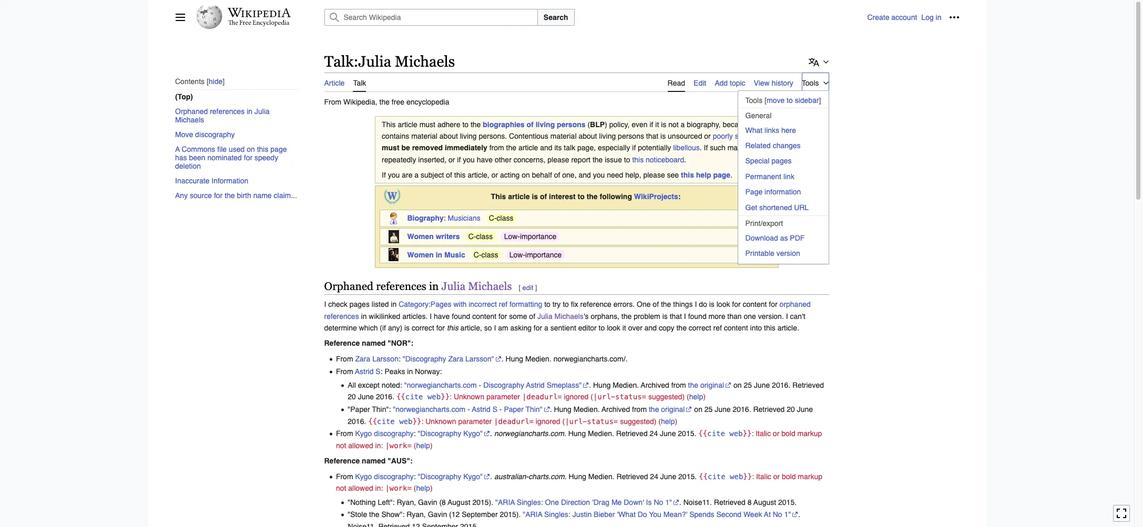 Task type: locate. For each thing, give the bounding box(es) containing it.
1 horizontal spatial a
[[544, 324, 548, 332]]

found down with
[[452, 312, 470, 321]]

living up especially
[[599, 132, 616, 140]]

0 vertical spatial italic
[[756, 430, 771, 438]]

- left discography
[[479, 381, 481, 390]]

2 kygo" from the top
[[463, 472, 483, 481]]

0 vertical spatial pages
[[772, 157, 792, 165]]

is up special
[[756, 144, 761, 152]]

the free encyclopedia image
[[228, 20, 290, 27]]

1 horizontal spatial pages
[[772, 157, 792, 165]]

1 vertical spatial 1"
[[784, 511, 791, 519]]

of
[[527, 120, 534, 129], [446, 171, 452, 179], [554, 171, 560, 179], [540, 193, 547, 201], [653, 300, 659, 309], [529, 312, 535, 321]]

0 vertical spatial from kygo discography :
[[336, 430, 418, 438]]

kygo" left australian-
[[463, 472, 483, 481]]

) policy, even if it is not a biography, because it contains material about living persons. contentious material about living persons that is unsourced or
[[382, 120, 756, 140]]

material down poorly sourced link
[[728, 144, 754, 152]]

must for be
[[382, 144, 399, 152]]

this right used
[[257, 145, 268, 154]]

25 for "norwegiancharts.com - discography astrid smeplass"
[[744, 381, 752, 390]]

1 vertical spatial julia michaels link
[[537, 312, 584, 321]]

article
[[398, 120, 417, 129], [518, 144, 538, 152], [508, 193, 530, 201]]

this down acting
[[491, 193, 506, 201]]

fullscreen image
[[1116, 509, 1127, 519]]

in right "log"
[[936, 13, 941, 22]]

fix
[[571, 300, 578, 309]]

1 vertical spatial one
[[545, 498, 559, 507]]

2015). up the september
[[472, 498, 493, 507]]

1 vertical spatial orphaned
[[324, 280, 373, 293]]

left":
[[378, 498, 395, 507]]

biography link
[[407, 214, 444, 223]]

wikiproject icon image
[[387, 212, 400, 225], [388, 230, 399, 243], [389, 248, 399, 262]]

0 horizontal spatial persons
[[557, 120, 586, 129]]

low‑importance for women writers
[[504, 232, 556, 241]]

italic or bold markup not allowed in: for medien
[[336, 430, 822, 450]]

such
[[710, 144, 725, 152]]

0 horizontal spatial -
[[468, 406, 470, 414]]

2 named from the top
[[362, 457, 386, 465]]

acting
[[500, 171, 520, 179]]

2 in: from the top
[[375, 484, 383, 493]]

|deadurl=
[[522, 393, 562, 401], [494, 417, 534, 426]]

no right is
[[654, 498, 663, 507]]

in: for . norwegiancharts.com . hung medien . retrieved 24 june 2015 .
[[375, 442, 383, 450]]

0 vertical spatial discography
[[195, 131, 235, 139]]

0 vertical spatial 24
[[650, 430, 658, 438]]

and left "its"
[[540, 144, 552, 152]]

libellous link
[[673, 144, 700, 152]]

1 vertical spatial from
[[671, 381, 686, 390]]

to right issue
[[624, 155, 630, 164]]

parameter down discography
[[486, 393, 520, 401]]

file
[[217, 145, 226, 154]]

1 kygo discography link from the top
[[355, 430, 414, 438]]

2 on 25 june 2016 . retrieved 20 june 2016 . from the top
[[348, 406, 813, 426]]

c‑class
[[489, 214, 513, 223], [468, 232, 493, 241], [474, 251, 498, 259]]

medien up the . australian-charts.com . hung medien . retrieved 24 june 2015 .
[[588, 430, 612, 438]]

0 vertical spatial have
[[477, 155, 493, 164]]

0 horizontal spatial tools
[[745, 96, 763, 104]]

kygo discography link
[[355, 430, 414, 438], [355, 472, 414, 481]]

0 vertical spatial c‑class
[[489, 214, 513, 223]]

if inside ) policy, even if it is not a biography, because it contains material about living persons. contentious material about living persons that is unsourced or
[[650, 120, 653, 129]]

status= for "norwegiancharts.com - astrid s - paper thin"
[[587, 417, 618, 426]]

1 vertical spatial women
[[407, 251, 434, 259]]

1 "discography kygo" link from the top
[[418, 430, 490, 438]]

contentious
[[509, 132, 548, 140]]

ignored
[[564, 393, 589, 401], [536, 417, 560, 426]]

2 horizontal spatial astrid
[[526, 381, 545, 390]]

2 reference from the top
[[324, 457, 360, 465]]

women in music link
[[407, 251, 465, 259]]

1 vertical spatial bold
[[782, 472, 796, 481]]

main content containing talk
[[320, 47, 959, 527]]

pages left listed
[[350, 300, 370, 309]]

one up problem
[[637, 300, 651, 309]]

|url- for "norwegiancharts.com - astrid s - paper thin"
[[565, 417, 587, 426]]

found
[[452, 312, 470, 321], [688, 312, 707, 321]]

article up contains
[[398, 120, 417, 129]]

1 vertical spatial 2015).
[[500, 511, 521, 519]]

|work= for . norwegiancharts.com . hung medien . retrieved 24 june 2015 .
[[385, 442, 412, 450]]

content up one at bottom
[[743, 300, 767, 309]]

not inside ) policy, even if it is not a biography, because it contains material about living persons. contentious material about living persons that is unsourced or
[[668, 120, 679, 129]]

0 vertical spatial if
[[650, 120, 653, 129]]

if inside poorly sourced must be removed immediately from the article and its talk page, especially if potentially libellous
[[632, 144, 636, 152]]

1 vertical spatial on 25 june 2016 . retrieved 20 june 2016 .
[[348, 406, 813, 426]]

bold for . australian-charts.com . hung medien . retrieved 24 june 2015 .
[[782, 472, 796, 481]]

2 italic from the top
[[756, 472, 771, 481]]

a right are at the left top of page
[[415, 171, 419, 179]]

2 women from the top
[[407, 251, 434, 259]]

1 horizontal spatial it
[[655, 120, 659, 129]]

1 on 25 june 2016 . retrieved 20 june 2016 . from the top
[[348, 381, 824, 401]]

"norwegiancharts.com - astrid s - paper thin" link
[[393, 406, 550, 414]]

wikiproject council image
[[384, 189, 401, 205]]

zara for larsson
[[355, 355, 370, 363]]

following
[[600, 193, 632, 201]]

special pages
[[745, 157, 792, 165]]

to down the orphans,
[[599, 324, 605, 332]]

2 vertical spatial astrid
[[472, 406, 490, 414]]

2 horizontal spatial from
[[671, 381, 686, 390]]

the original link for "norwegiancharts.com - discography astrid smeplass"
[[688, 381, 731, 390]]

is
[[661, 120, 666, 129], [660, 132, 666, 140], [756, 144, 761, 152], [532, 193, 538, 201], [709, 300, 715, 309], [662, 312, 668, 321], [404, 324, 410, 332]]

medien. for "norwegiancharts.com - astrid s - paper thin"
[[574, 406, 600, 414]]

add topic link
[[715, 72, 745, 91]]

poorly sourced must be removed immediately from the article and its talk page, especially if potentially libellous
[[382, 132, 761, 152]]

page inside a commons file used on this page has been nominated for speedy deletion
[[270, 145, 287, 154]]

log in and more options image
[[949, 12, 959, 23]]

in down (top) link
[[246, 107, 252, 116]]

[
[[519, 284, 521, 292]]

. hung medien. norwegiancharts.com/.
[[502, 355, 628, 363]]

2 kygo from the top
[[355, 472, 372, 481]]

0 vertical spatial low‑importance
[[504, 232, 556, 241]]

determine
[[324, 324, 357, 332]]

1 |work= from the top
[[385, 442, 412, 450]]

2 about from the left
[[579, 132, 597, 140]]

2 vertical spatial medien.
[[574, 406, 600, 414]]

suggested) for "norwegiancharts.com - discography astrid smeplass"
[[648, 393, 685, 401]]

michaels
[[395, 53, 455, 70], [175, 116, 204, 124], [468, 280, 512, 293], [555, 312, 584, 321]]

0 vertical spatial |work= ( help )
[[385, 442, 433, 450]]

|work= ( help ) up left":
[[385, 484, 433, 493]]

0 vertical spatial the original link
[[688, 381, 731, 390]]

.
[[700, 144, 702, 152], [684, 155, 686, 164], [730, 171, 732, 179], [502, 355, 504, 363], [589, 381, 591, 390], [788, 381, 790, 390], [392, 393, 394, 401], [550, 406, 552, 414], [749, 406, 751, 414], [364, 417, 366, 426], [490, 430, 492, 438], [564, 430, 566, 438], [612, 430, 614, 438], [694, 430, 696, 438], [490, 472, 492, 481], [565, 472, 567, 481], [612, 472, 614, 481], [695, 472, 697, 481], [679, 498, 681, 507], [710, 498, 712, 507], [795, 498, 797, 507], [798, 511, 800, 519]]

talk
[[324, 53, 354, 70], [353, 79, 366, 87]]

0 vertical spatial gavin
[[418, 498, 437, 507]]

zara left larsson"
[[448, 355, 463, 363]]

1 vertical spatial if
[[632, 144, 636, 152]]

language image
[[808, 57, 819, 67]]

archived for "norwegiancharts.com - discography astrid smeplass"
[[641, 381, 669, 390]]

0 vertical spatial {{ cite web }} :
[[698, 430, 756, 438]]

discography inside 'link'
[[195, 131, 235, 139]]

(top)
[[175, 93, 193, 101]]

italic for . australian-charts.com . hung medien . retrieved 24 june 2015 .
[[756, 472, 771, 481]]

2 |work= ( help ) from the top
[[385, 484, 433, 493]]

2 medien from the top
[[588, 472, 612, 481]]

for inside 's orphans, the problem is that i found more than one version. i can't determine which (if any) is correct for
[[436, 324, 445, 332]]

tools up general
[[745, 96, 763, 104]]

1 horizontal spatial have
[[477, 155, 493, 164]]

behalf
[[532, 171, 552, 179]]

2 allowed from the top
[[348, 484, 373, 493]]

concerns,
[[514, 155, 545, 164]]

1 vertical spatial persons
[[618, 132, 644, 140]]

larsson"
[[465, 355, 494, 363]]

julia michaels link
[[441, 280, 512, 293], [537, 312, 584, 321]]

gavin for (12
[[428, 511, 447, 519]]

|work= up ""aus":"
[[385, 442, 412, 450]]

|work= ( help ) for . norwegiancharts.com . hung medien . retrieved 24 june 2015 .
[[385, 442, 433, 450]]

"norwegiancharts.com for "paper thin":
[[393, 406, 465, 414]]

for right asking
[[534, 324, 542, 332]]

0 horizontal spatial 1"
[[665, 498, 672, 507]]

0 vertical spatial if
[[704, 144, 708, 152]]

|work= for . australian-charts.com . hung medien . retrieved 24 june 2015 .
[[385, 484, 412, 493]]

reference named "aus":
[[324, 457, 413, 465]]

0 horizontal spatial orphaned references in julia michaels
[[175, 107, 269, 124]]

permanent
[[745, 172, 781, 181]]

article down acting
[[508, 193, 530, 201]]

try
[[552, 300, 561, 309]]

2 "discography kygo" link from the top
[[418, 472, 490, 481]]

if down immediately
[[457, 155, 461, 164]]

log in link
[[921, 13, 941, 22]]

{{ cite web }} : for . australian-charts.com . hung medien . retrieved 24 june 2015 .
[[699, 472, 756, 481]]

article, down 'in wikilinked articles. i have found content for some of julia michaels' at the bottom of the page
[[460, 324, 482, 332]]

1 vertical spatial |work= ( help )
[[385, 484, 433, 493]]

report
[[571, 155, 590, 164]]

2 vertical spatial article
[[508, 193, 530, 201]]

ryan, up show":
[[397, 498, 416, 507]]

allowed for . australian-charts.com . hung medien . retrieved 24 june 2015 .
[[348, 484, 373, 493]]

orphaned references
[[324, 300, 811, 321]]

material up "its"
[[550, 132, 577, 140]]

1 italic from the top
[[756, 430, 771, 438]]

1 reference from the top
[[324, 339, 360, 348]]

women writers
[[407, 232, 460, 241]]

1 horizontal spatial |url-
[[593, 393, 615, 401]]

url
[[794, 203, 809, 212]]

references
[[210, 107, 244, 116], [376, 280, 426, 293], [324, 312, 359, 321]]

"aria singles: justin bieber 'what do you mean?' spends second week at no 1" link
[[523, 511, 798, 519]]

original
[[700, 381, 724, 390], [661, 406, 685, 414]]

0 vertical spatial unknown
[[454, 393, 484, 401]]

2015). for september
[[500, 511, 521, 519]]

. inside . noise11
[[798, 511, 800, 519]]

kygo discography link down thin": at bottom
[[355, 430, 414, 438]]

0 vertical spatial 1"
[[665, 498, 672, 507]]

it down general
[[753, 120, 756, 129]]

even
[[632, 120, 648, 129]]

markup for . norwegiancharts.com . hung medien . retrieved 24 june 2015 .
[[797, 430, 822, 438]]

if inside . if such material is repeatedly inserted, or if you have other concerns, please report the issue to
[[704, 144, 708, 152]]

0 vertical spatial {{ cite web }} : unknown parameter |deadurl= ignored ( |url-status= suggested) ( help )
[[396, 393, 706, 401]]

about down adhere
[[439, 132, 458, 140]]

1 about from the left
[[439, 132, 458, 140]]

printable version
[[745, 249, 800, 258]]

astrid down "norwegiancharts.com - discography astrid smeplass"
[[472, 406, 490, 414]]

0 vertical spatial "discography kygo"
[[418, 430, 483, 438]]

2 vertical spatial wikiproject icon image
[[389, 248, 399, 262]]

1 allowed from the top
[[348, 442, 373, 450]]

used
[[228, 145, 244, 154]]

is up 'copy'
[[662, 312, 668, 321]]

problem
[[634, 312, 660, 321]]

for left speedy
[[244, 154, 252, 162]]

0 vertical spatial wikiproject icon image
[[387, 212, 400, 225]]

1 medien from the top
[[588, 430, 612, 438]]

0 vertical spatial ref
[[499, 300, 507, 309]]

been
[[189, 154, 205, 162]]

1 horizontal spatial about
[[579, 132, 597, 140]]

menu image
[[175, 12, 185, 23]]

"discography for . norwegiancharts.com . hung medien . retrieved 24 june 2015 .
[[418, 430, 461, 438]]

edit
[[694, 79, 706, 87]]

1 horizontal spatial 20
[[787, 406, 795, 414]]

orphaned references in julia michaels up category:pages
[[324, 280, 512, 293]]

2 zara from the left
[[448, 355, 463, 363]]

ryan, for ryan, gavin (12 september 2015). "aria singles: justin bieber 'what do you mean?' spends second week at no 1"
[[407, 511, 426, 519]]

not for . norwegiancharts.com . hung medien . retrieved 24 june 2015 .
[[336, 442, 346, 450]]

about up page,
[[579, 132, 597, 140]]

1 in: from the top
[[375, 442, 383, 450]]

of up problem
[[653, 300, 659, 309]]

|deadurl= up thin"
[[522, 393, 562, 401]]

1 vertical spatial look
[[607, 324, 620, 332]]

0 vertical spatial please
[[548, 155, 569, 164]]

hide right contents
[[208, 77, 222, 86]]

named for "aus":
[[362, 457, 386, 465]]

astrid down from zara larsson : at the left bottom
[[355, 367, 374, 376]]

. noise11
[[348, 511, 800, 527]]

{{ cite web }} : unknown parameter |deadurl= ignored ( |url-status= suggested) ( help ) for smeplass"
[[396, 393, 706, 401]]

this inside a commons file used on this page has been nominated for speedy deletion
[[257, 145, 268, 154]]

|work= ( help ) for . australian-charts.com . hung medien . retrieved 24 june 2015 .
[[385, 484, 433, 493]]

- for astrid
[[468, 406, 470, 414]]

orphaned down (top)
[[175, 107, 208, 116]]

0 vertical spatial that
[[646, 132, 658, 140]]

named up zara larsson link
[[362, 339, 386, 348]]

or inside . if such material is repeatedly inserted, or if you have other concerns, please report the issue to
[[448, 155, 455, 164]]

ignored down thin"
[[536, 417, 560, 426]]

0 vertical spatial not
[[668, 120, 679, 129]]

you left 'need'
[[593, 171, 605, 179]]

orphaned
[[780, 300, 811, 309]]

"aria down ryan, gavin (8 august 2015). "aria singles: one direction 'drag me down' is no 1"
[[523, 511, 542, 519]]

history
[[772, 79, 793, 87]]

contains
[[382, 132, 409, 140]]

2 found from the left
[[688, 312, 707, 321]]

ref down 'more' on the bottom right of page
[[713, 324, 722, 332]]

move discography
[[175, 131, 235, 139]]

named
[[362, 339, 386, 348], [362, 457, 386, 465]]

2 kygo discography link from the top
[[355, 472, 414, 481]]

2 |work= from the top
[[385, 484, 412, 493]]

. hung medien. archived from the original for "norwegiancharts.com - discography astrid smeplass"
[[589, 381, 724, 390]]

a inside ) policy, even if it is not a biography, because it contains material about living persons. contentious material about living persons that is unsourced or
[[681, 120, 685, 129]]

from for "norwegiancharts.com - astrid s - paper thin"
[[632, 406, 647, 414]]

must down contains
[[382, 144, 399, 152]]

page
[[745, 188, 763, 196]]

kygo" for . australian-charts.com . hung medien . retrieved 24 june 2015 .
[[463, 472, 483, 481]]

0 vertical spatial page
[[270, 145, 287, 154]]

this for this article is of interest to the following wikiprojects :
[[491, 193, 506, 201]]

account
[[891, 13, 917, 22]]

1 vertical spatial {{ cite web }} : unknown parameter |deadurl= ignored ( |url-status= suggested) ( help )
[[368, 417, 677, 426]]

1 italic or bold markup not allowed in: from the top
[[336, 430, 822, 450]]

norwegiancharts.com
[[494, 430, 564, 438]]

allowed up 'reference named "aus":' at the bottom left of page
[[348, 442, 373, 450]]

print/export
[[745, 219, 783, 228]]

2 italic or bold markup not allowed in: from the top
[[336, 472, 822, 493]]

"discography kygo" link down "norwegiancharts.com - astrid s - paper thin"
[[418, 430, 490, 438]]

is up potentially
[[660, 132, 666, 140]]

if
[[704, 144, 708, 152], [382, 171, 386, 179]]

if
[[650, 120, 653, 129], [632, 144, 636, 152], [457, 155, 461, 164]]

0 vertical spatial must
[[419, 120, 435, 129]]

look down the orphans,
[[607, 324, 620, 332]]

kygo discography link for . norwegiancharts.com . hung medien . retrieved 24 june 2015 .
[[355, 430, 414, 438]]

to right adhere
[[462, 120, 469, 129]]

parameter down "norwegiancharts.com - astrid s - paper thin" link
[[458, 417, 492, 426]]

"discography for . australian-charts.com . hung medien . retrieved 24 june 2015 .
[[418, 472, 461, 481]]

1 horizontal spatial s
[[492, 406, 497, 414]]

reference named "nor":
[[324, 339, 413, 348]]

1 named from the top
[[362, 339, 386, 348]]

0 horizontal spatial and
[[540, 144, 552, 152]]

no right at
[[773, 511, 782, 519]]

discography down ""aus":"
[[374, 472, 414, 481]]

this up contains
[[382, 120, 396, 129]]

1 correct from the left
[[412, 324, 434, 332]]

1 vertical spatial from kygo discography :
[[336, 472, 418, 481]]

because
[[723, 120, 751, 129]]

julia up talk link
[[358, 53, 391, 70]]

allowed up "nothing
[[348, 484, 373, 493]]

0 horizontal spatial look
[[607, 324, 620, 332]]

hung down smeplass"
[[554, 406, 571, 414]]

except
[[358, 381, 380, 390]]

{{ cite web }} : for . norwegiancharts.com . hung medien . retrieved 24 june 2015 .
[[698, 430, 756, 438]]

2 bold from the top
[[782, 472, 796, 481]]

"discography down "norwegiancharts.com - astrid s - paper thin"
[[418, 430, 461, 438]]

personal tools navigation
[[867, 9, 963, 26]]

material
[[411, 132, 437, 140], [550, 132, 577, 140], [728, 144, 754, 152]]

0 vertical spatial kygo
[[355, 430, 372, 438]]

zara for larsson"
[[448, 355, 463, 363]]

formatting
[[510, 300, 542, 309]]

1 vertical spatial italic
[[756, 472, 771, 481]]

italic or bold markup not allowed in: up the . australian-charts.com . hung medien . retrieved 24 june 2015 .
[[336, 430, 822, 450]]

2 vertical spatial c‑class
[[474, 251, 498, 259]]

archived
[[641, 381, 669, 390], [602, 406, 630, 414]]

1 horizontal spatial look
[[717, 300, 730, 309]]

1 horizontal spatial from
[[632, 406, 647, 414]]

on 25 june 2016 . retrieved 20 june 2016 . for "norwegiancharts.com - discography astrid smeplass"
[[348, 381, 824, 401]]

"discography kygo" for . norwegiancharts.com . hung medien . retrieved 24 june 2015 .
[[418, 430, 483, 438]]

1 kygo" from the top
[[463, 430, 483, 438]]

medien up 'drag
[[588, 472, 612, 481]]

parameter for astrid
[[458, 417, 492, 426]]

0 vertical spatial julia michaels link
[[441, 280, 512, 293]]

a for article,
[[544, 324, 548, 332]]

medien. down the 'norwegiancharts.com/.'
[[613, 381, 639, 390]]

unknown for discography
[[454, 393, 484, 401]]

1 horizontal spatial -
[[479, 381, 481, 390]]

1 women from the top
[[407, 232, 434, 241]]

1 horizontal spatial hide
[[752, 193, 766, 201]]

talk : julia michaels
[[324, 53, 455, 70]]

1 vertical spatial unknown
[[425, 417, 456, 426]]

hide button
[[748, 191, 769, 203]]

{{ cite web }} : unknown parameter |deadurl= ignored ( |url-status= suggested) ( help ) down smeplass"
[[396, 393, 706, 401]]

0 vertical spatial status=
[[615, 393, 646, 401]]

{{ cite web }} : unknown parameter |deadurl= ignored ( |url-status= suggested) ( help ) for -
[[368, 417, 677, 426]]

noise11 inside . noise11
[[348, 523, 374, 527]]

{{ cite web }} :
[[698, 430, 756, 438], [699, 472, 756, 481]]

1 vertical spatial not
[[336, 442, 346, 450]]

italic or bold markup not allowed in: up direction
[[336, 472, 822, 493]]

1 "discography kygo" from the top
[[418, 430, 483, 438]]

article for is
[[508, 193, 530, 201]]

be
[[401, 144, 410, 152]]

named left ""aus":"
[[362, 457, 386, 465]]

correct down 'more' on the bottom right of page
[[689, 324, 711, 332]]

found down do
[[688, 312, 707, 321]]

italic for . norwegiancharts.com . hung medien . retrieved 24 june 2015 .
[[756, 430, 771, 438]]

0 vertical spatial suggested)
[[648, 393, 685, 401]]

that down things
[[670, 312, 682, 321]]

of right subject
[[446, 171, 452, 179]]

0 vertical spatial and
[[540, 144, 552, 152]]

status= for "norwegiancharts.com - discography astrid smeplass"
[[615, 393, 646, 401]]

"discography up (8
[[418, 472, 461, 481]]

must inside poorly sourced must be removed immediately from the article and its talk page, especially if potentially libellous
[[382, 144, 399, 152]]

0 horizontal spatial noise11
[[348, 523, 374, 527]]

any source for the birth name claim...
[[175, 192, 297, 200]]

permanent link link
[[738, 169, 828, 184]]

living
[[536, 120, 555, 129], [460, 132, 477, 140], [599, 132, 616, 140]]

1 vertical spatial low‑importance
[[509, 251, 562, 259]]

1 vertical spatial pages
[[350, 300, 370, 309]]

you inside . if such material is repeatedly inserted, or if you have other concerns, please report the issue to
[[463, 155, 475, 164]]

gavin for (8
[[418, 498, 437, 507]]

references inside 'orphaned references'
[[324, 312, 359, 321]]

unknown down "norwegiancharts.com - astrid s - paper thin"
[[425, 417, 456, 426]]

nominated
[[207, 154, 242, 162]]

page right used
[[270, 145, 287, 154]]

1 |work= ( help ) from the top
[[385, 442, 433, 450]]

wikilinked
[[369, 312, 400, 321]]

2 horizontal spatial a
[[681, 120, 685, 129]]

original for "norwegiancharts.com - discography astrid smeplass"
[[700, 381, 724, 390]]

and inside poorly sourced must be removed immediately from the article and its talk page, especially if potentially libellous
[[540, 144, 552, 152]]

2 "discography kygo" from the top
[[418, 472, 483, 481]]

1 vertical spatial original
[[661, 406, 685, 414]]

not up 'reference named "aus":' at the bottom left of page
[[336, 442, 346, 450]]

0 vertical spatial markup
[[797, 430, 822, 438]]

singles: for one
[[517, 498, 543, 507]]

encyclopedia
[[406, 98, 449, 106]]

1 vertical spatial content
[[472, 312, 496, 321]]

orphans,
[[591, 312, 619, 321]]

get
[[745, 203, 757, 212]]

0 vertical spatial orphaned references in julia michaels
[[175, 107, 269, 124]]

1 bold from the top
[[781, 430, 795, 438]]

0 vertical spatial reference
[[324, 339, 360, 348]]

kygo down "paper
[[355, 430, 372, 438]]

i down category:pages
[[430, 312, 432, 321]]

0 vertical spatial this
[[382, 120, 396, 129]]

that up potentially
[[646, 132, 658, 140]]

gavin left (8
[[418, 498, 437, 507]]

allowed
[[348, 442, 373, 450], [348, 484, 373, 493]]

from kygo discography : down thin": at bottom
[[336, 430, 418, 438]]

Search search field
[[312, 9, 867, 26]]

musicians link
[[448, 214, 480, 223]]

archived for "norwegiancharts.com - astrid s - paper thin"
[[602, 406, 630, 414]]

interest
[[549, 193, 576, 201]]

to right move
[[787, 96, 793, 104]]

0 horizontal spatial medien.
[[525, 355, 551, 363]]

the inside 's orphans, the problem is that i found more than one version. i can't determine which (if any) is correct for
[[621, 312, 632, 321]]

0 horizontal spatial that
[[646, 132, 658, 140]]

ref right incorrect
[[499, 300, 507, 309]]

2 correct from the left
[[689, 324, 711, 332]]

women down "biography" link
[[407, 232, 434, 241]]

20 for "norwegiancharts.com - astrid s - paper thin"
[[787, 406, 795, 414]]

view history link
[[754, 72, 793, 92]]

1 zara from the left
[[355, 355, 370, 363]]

for inside a commons file used on this page has been nominated for speedy deletion
[[244, 154, 252, 162]]

0 horizontal spatial must
[[382, 144, 399, 152]]

0 horizontal spatial |url-
[[565, 417, 587, 426]]

1 vertical spatial 25
[[704, 406, 713, 414]]

kygo down 'reference named "aus":' at the bottom left of page
[[355, 472, 372, 481]]

article, down immediately
[[468, 171, 489, 179]]

"norwegiancharts.com
[[404, 381, 477, 390], [393, 406, 465, 414]]

on inside a commons file used on this page has been nominated for speedy deletion
[[246, 145, 255, 154]]

orphaned references in julia michaels inside main content
[[324, 280, 512, 293]]

1 horizontal spatial that
[[670, 312, 682, 321]]

1 vertical spatial the original link
[[649, 406, 692, 414]]

search button
[[537, 9, 574, 26]]

2016
[[772, 381, 788, 390], [376, 393, 392, 401], [733, 406, 749, 414], [348, 417, 364, 426]]

main content
[[320, 47, 959, 527]]

persons
[[557, 120, 586, 129], [618, 132, 644, 140]]



Task type: describe. For each thing, give the bounding box(es) containing it.
2015). for august
[[472, 498, 493, 507]]

here
[[781, 126, 796, 134]]

to left try
[[544, 300, 550, 309]]

article.
[[778, 324, 799, 332]]

2 horizontal spatial you
[[593, 171, 605, 179]]

and for on
[[579, 171, 591, 179]]

a for policy,
[[681, 120, 685, 129]]

1 vertical spatial 24
[[650, 472, 658, 481]]

to inside . if such material is repeatedly inserted, or if you have other concerns, please report the issue to
[[624, 155, 630, 164]]

incorrect
[[469, 300, 497, 309]]

second
[[716, 511, 741, 519]]

2 horizontal spatial -
[[499, 406, 502, 414]]

move
[[175, 131, 193, 139]]

shortened
[[759, 203, 792, 212]]

|deadurl= for -
[[494, 417, 534, 426]]

log
[[921, 13, 934, 22]]

from inside poorly sourced must be removed immediately from the article and its talk page, especially if potentially libellous
[[489, 144, 504, 152]]

ignored for "norwegiancharts.com - discography astrid smeplass"
[[564, 393, 589, 401]]

is right any)
[[404, 324, 410, 332]]

0 vertical spatial one
[[637, 300, 651, 309]]

do
[[638, 511, 647, 519]]

this up help,
[[632, 155, 644, 164]]

contents
[[175, 77, 204, 86]]

links
[[765, 126, 779, 134]]

i left do
[[695, 300, 697, 309]]

wikipedia image
[[227, 8, 291, 17]]

in: for . australian-charts.com . hung medien . retrieved 24 june 2015 .
[[375, 484, 383, 493]]

bold for . norwegiancharts.com . hung medien . retrieved 24 june 2015 .
[[781, 430, 795, 438]]

commons
[[181, 145, 215, 154]]

paper
[[504, 406, 524, 414]]

|deadurl= for smeplass"
[[522, 393, 562, 401]]

0 vertical spatial hide
[[208, 77, 222, 86]]

. australian-charts.com . hung medien . retrieved 24 june 2015 .
[[490, 472, 697, 481]]

for up the 'than'
[[732, 300, 741, 309]]

read
[[668, 79, 685, 87]]

'drag
[[592, 498, 609, 507]]

me
[[611, 498, 622, 507]]

ryan, gavin (12 september 2015). "aria singles: justin bieber 'what do you mean?' spends second week at no 1"
[[407, 511, 791, 519]]

0 horizontal spatial it
[[622, 324, 626, 332]]

0 vertical spatial persons
[[557, 120, 586, 129]]

download as pdf link
[[738, 231, 828, 246]]

ignored for "norwegiancharts.com - astrid s - paper thin"
[[536, 417, 560, 426]]

in inside personal tools navigation
[[936, 13, 941, 22]]

one,
[[562, 171, 577, 179]]

the inside . if such material is repeatedly inserted, or if you have other concerns, please report the issue to
[[593, 155, 603, 164]]

. inside . if such material is repeatedly inserted, or if you have other concerns, please report the issue to
[[700, 144, 702, 152]]

i left can't
[[786, 312, 788, 321]]

need
[[607, 171, 623, 179]]

michaels up 'move'
[[175, 116, 204, 124]]

0 vertical spatial 2015
[[678, 430, 694, 438]]

in right peaks
[[407, 367, 413, 376]]

asking
[[510, 324, 532, 332]]

named for "nor":
[[362, 339, 386, 348]]

ryan, for ryan, gavin (8 august 2015). "aria singles: one direction 'drag me down' is no 1"
[[397, 498, 416, 507]]

1 horizontal spatial material
[[550, 132, 577, 140]]

all except noted:
[[348, 381, 404, 390]]

women writers link
[[407, 232, 460, 241]]

reference for reference named "aus":
[[324, 457, 360, 465]]

article inside poorly sourced must be removed immediately from the article and its talk page, especially if potentially libellous
[[518, 144, 538, 152]]

can't
[[790, 312, 805, 321]]

sentient
[[550, 324, 576, 332]]

this down 'in wikilinked articles. i have found content for some of julia michaels' at the bottom of the page
[[447, 324, 458, 332]]

hung up discography
[[506, 355, 523, 363]]

this for this article must adhere to the biographies of living persons ( blp
[[382, 120, 396, 129]]

20 for "norwegiancharts.com - discography astrid smeplass"
[[348, 393, 356, 401]]

hung up direction
[[569, 472, 586, 481]]

changes
[[773, 141, 801, 150]]

julia down i check pages listed in category:pages with incorrect ref formatting to try to fix reference errors. one of the things i do is look for content for at bottom
[[537, 312, 552, 321]]

in up which
[[361, 312, 367, 321]]

"stole
[[348, 511, 367, 519]]

"aria singles: one direction 'drag me down' is no 1" link
[[495, 498, 679, 507]]

link
[[783, 172, 794, 181]]

september
[[462, 511, 498, 519]]

down'
[[624, 498, 644, 507]]

talk for talk : julia michaels
[[324, 53, 354, 70]]

2 vertical spatial content
[[724, 324, 748, 332]]

issue
[[605, 155, 622, 164]]

peaks
[[385, 367, 405, 376]]

repeatedly
[[382, 155, 416, 164]]

must for adhere
[[419, 120, 435, 129]]

wikiproject icon image for women in music
[[389, 248, 399, 262]]

is right 'even'
[[661, 120, 666, 129]]

all
[[348, 381, 356, 390]]

julia up with
[[441, 280, 465, 293]]

c‑class for women writers
[[468, 232, 493, 241]]

sidebar
[[795, 96, 819, 104]]

2 vertical spatial discography
[[374, 472, 414, 481]]

tools for tools
[[802, 79, 819, 87]]

talk for talk
[[353, 79, 366, 87]]

errors.
[[613, 300, 635, 309]]

read link
[[668, 72, 685, 92]]

pages inside special pages link
[[772, 157, 792, 165]]

from for "norwegiancharts.com - discography astrid smeplass"
[[671, 381, 686, 390]]

"nothing
[[348, 498, 376, 507]]

from zara larsson :
[[336, 355, 403, 363]]

0 horizontal spatial s
[[376, 367, 381, 376]]

source
[[190, 192, 212, 200]]

0 horizontal spatial orphaned
[[175, 107, 208, 116]]

allowed for . norwegiancharts.com . hung medien . retrieved 24 june 2015 .
[[348, 442, 373, 450]]

0 horizontal spatial if
[[382, 171, 386, 179]]

page information link
[[738, 185, 828, 199]]

michaels down fix
[[555, 312, 584, 321]]

0 horizontal spatial material
[[411, 132, 437, 140]]

parameter for discography
[[486, 393, 520, 401]]

|url- for "norwegiancharts.com - discography astrid smeplass"
[[593, 393, 615, 401]]

medien. for "norwegiancharts.com - discography astrid smeplass"
[[613, 381, 639, 390]]

from astrid s : peaks in norway:
[[336, 367, 442, 376]]

justin
[[572, 511, 592, 519]]

biography : musicians
[[407, 214, 480, 223]]

1 vertical spatial no
[[773, 511, 782, 519]]

- for discography
[[479, 381, 481, 390]]

this down version. on the bottom right
[[764, 324, 775, 332]]

i right so
[[494, 324, 496, 332]]

2 august from the left
[[753, 498, 776, 507]]

in wikilinked articles. i have found content for some of julia michaels
[[359, 312, 584, 321]]

2 from kygo discography : from the top
[[336, 472, 418, 481]]

kygo" for . norwegiancharts.com . hung medien . retrieved 24 june 2015 .
[[463, 430, 483, 438]]

if inside . if such material is repeatedly inserted, or if you have other concerns, please report the issue to
[[457, 155, 461, 164]]

unsourced
[[668, 132, 702, 140]]

1 vertical spatial s
[[492, 406, 497, 414]]

1 vertical spatial a
[[415, 171, 419, 179]]

persons inside ) policy, even if it is not a biography, because it contains material about living persons. contentious material about living persons that is unsourced or
[[618, 132, 644, 140]]

michaels up incorrect
[[468, 280, 512, 293]]

orphaned references in julia michaels link
[[175, 104, 298, 127]]

1 horizontal spatial please
[[643, 171, 665, 179]]

"nor":
[[388, 339, 413, 348]]

kygo discography link for . australian-charts.com . hung medien . retrieved 24 june 2015 .
[[355, 472, 414, 481]]

of left interest
[[540, 193, 547, 201]]

correct inside 's orphans, the problem is that i found more than one version. i can't determine which (if any) is correct for
[[412, 324, 434, 332]]

1 horizontal spatial orphaned
[[324, 280, 373, 293]]

edit link
[[694, 72, 706, 91]]

have inside . if such material is repeatedly inserted, or if you have other concerns, please report the issue to
[[477, 155, 493, 164]]

Search Wikipedia search field
[[324, 9, 538, 26]]

if you are a subject of this article, or acting on behalf of one, and you need help, please see this help page .
[[382, 171, 732, 179]]

25 for "norwegiancharts.com - astrid s - paper thin"
[[704, 406, 713, 414]]

noise11 for . noise11 . retrieved 8 august 2015 .
[[683, 498, 710, 507]]

noise11 for . noise11
[[348, 523, 374, 527]]

is down behalf
[[532, 193, 538, 201]]

tools for tools move to sidebar
[[745, 96, 763, 104]]

to left fix
[[563, 300, 569, 309]]

0 horizontal spatial astrid
[[355, 367, 374, 376]]

one
[[744, 312, 756, 321]]

i left the check
[[324, 300, 326, 309]]

view history
[[754, 79, 793, 87]]

article for must
[[398, 120, 417, 129]]

"norwegiancharts.com for all except noted:
[[404, 381, 477, 390]]

any source for the birth name claim... link
[[175, 188, 298, 203]]

"aria for august
[[495, 498, 515, 507]]

1 august from the left
[[448, 498, 470, 507]]

material inside . if such material is repeatedly inserted, or if you have other concerns, please report the issue to
[[728, 144, 754, 152]]

printable
[[745, 249, 774, 258]]

thin":
[[372, 406, 391, 414]]

2 horizontal spatial living
[[599, 132, 616, 140]]

original for "norwegiancharts.com - astrid s - paper thin"
[[661, 406, 685, 414]]

bieber
[[594, 511, 615, 519]]

michaels up encyclopedia
[[395, 53, 455, 70]]

italic or bold markup not allowed in: for hung
[[336, 472, 822, 493]]

low‑importance for women in music
[[509, 251, 562, 259]]

i down things
[[684, 312, 686, 321]]

0 horizontal spatial living
[[460, 132, 477, 140]]

in left music
[[436, 251, 442, 259]]

this noticeboard .
[[632, 155, 686, 164]]

that inside ) policy, even if it is not a biography, because it contains material about living persons. contentious material about living persons that is unsourced or
[[646, 132, 658, 140]]

what links here link
[[738, 123, 828, 138]]

[ edit ]
[[519, 284, 537, 292]]

noticeboard
[[646, 155, 684, 164]]

0 vertical spatial "discography
[[403, 355, 446, 363]]

is inside . if such material is repeatedly inserted, or if you have other concerns, please report the issue to
[[756, 144, 761, 152]]

"discography kygo" for . australian-charts.com . hung medien . retrieved 24 june 2015 .
[[418, 472, 483, 481]]

permanent link
[[745, 172, 794, 181]]

do
[[699, 300, 707, 309]]

2 vertical spatial 2015
[[778, 498, 795, 507]]

hide inside dropdown button
[[752, 193, 766, 201]]

1 found from the left
[[452, 312, 470, 321]]

unknown for astrid
[[425, 417, 456, 426]]

libellous
[[673, 144, 700, 152]]

0 horizontal spatial you
[[388, 171, 400, 179]]

hide button
[[206, 77, 224, 86]]

hung up the . australian-charts.com . hung medien . retrieved 24 june 2015 .
[[568, 430, 586, 438]]

move to sidebar button
[[765, 96, 821, 104]]

1 vertical spatial discography
[[374, 430, 414, 438]]

for down inaccurate information
[[214, 192, 222, 200]]

direction
[[561, 498, 590, 507]]

for up am
[[498, 312, 507, 321]]

is right do
[[709, 300, 715, 309]]

reference for reference named "nor":
[[324, 339, 360, 348]]

poorly sourced link
[[713, 132, 761, 140]]

0 vertical spatial article,
[[468, 171, 489, 179]]

1 kygo from the top
[[355, 430, 372, 438]]

1 horizontal spatial 1"
[[784, 511, 791, 519]]

in right listed
[[391, 300, 397, 309]]

this right see
[[681, 171, 694, 179]]

1 from kygo discography : from the top
[[336, 430, 418, 438]]

wikiprojects
[[634, 193, 678, 201]]

please inside . if such material is repeatedly inserted, or if you have other concerns, please report the issue to
[[548, 155, 569, 164]]

noted:
[[382, 381, 402, 390]]

from wikipedia, the free encyclopedia
[[324, 98, 449, 106]]

as
[[780, 234, 788, 242]]

markup for . australian-charts.com . hung medien . retrieved 24 june 2015 .
[[798, 472, 822, 481]]

of down formatting
[[529, 312, 535, 321]]

edit link
[[522, 284, 533, 292]]

special
[[745, 157, 770, 165]]

women for women writers
[[407, 232, 434, 241]]

. noise11 . retrieved 8 august 2015 .
[[679, 498, 797, 507]]

of left the one,
[[554, 171, 560, 179]]

ryan, gavin (8 august 2015). "aria singles: one direction 'drag me down' is no 1"
[[397, 498, 672, 507]]

0 vertical spatial medien.
[[525, 355, 551, 363]]

help,
[[625, 171, 641, 179]]

claim...
[[273, 192, 297, 200]]

1 horizontal spatial living
[[536, 120, 555, 129]]

1 vertical spatial have
[[434, 312, 450, 321]]

8
[[748, 498, 752, 507]]

show":
[[381, 511, 405, 519]]

the original link for "norwegiancharts.com - astrid s - paper thin"
[[649, 406, 692, 414]]

in up category:pages
[[429, 280, 439, 293]]

1 vertical spatial 2015
[[678, 472, 695, 481]]

found inside 's orphans, the problem is that i found more than one version. i can't determine which (if any) is correct for
[[688, 312, 707, 321]]

2 horizontal spatial references
[[376, 280, 426, 293]]

'what
[[617, 511, 636, 519]]

0 horizontal spatial no
[[654, 498, 663, 507]]

on 25 june 2016 . retrieved 20 june 2016 . for "norwegiancharts.com - astrid s - paper thin"
[[348, 406, 813, 426]]

1 horizontal spatial julia michaels link
[[537, 312, 584, 321]]

1 vertical spatial article,
[[460, 324, 482, 332]]

0 vertical spatial look
[[717, 300, 730, 309]]

singles: for justin
[[544, 511, 570, 519]]

the inside poorly sourced must be removed immediately from the article and its talk page, especially if potentially libellous
[[506, 144, 516, 152]]

references inside orphaned references in julia michaels link
[[210, 107, 244, 116]]

wikiproject icon image for women writers
[[388, 230, 399, 243]]

tools move to sidebar
[[745, 96, 819, 104]]

julia down (top) link
[[254, 107, 269, 116]]

hung down the 'norwegiancharts.com/.'
[[593, 381, 611, 390]]

page inside main content
[[713, 171, 730, 179]]

"discography kygo" link for . norwegiancharts.com . hung medien . retrieved 24 june 2015 .
[[418, 430, 490, 438]]

0 vertical spatial content
[[743, 300, 767, 309]]

. if such material is repeatedly inserted, or if you have other concerns, please report the issue to
[[382, 144, 761, 164]]

get shortened url
[[745, 203, 809, 212]]

edit
[[522, 284, 533, 292]]

or inside ) policy, even if it is not a biography, because it contains material about living persons. contentious material about living persons that is unsourced or
[[704, 132, 711, 140]]

inserted,
[[418, 155, 446, 164]]

c‑class for women in music
[[474, 251, 498, 259]]

wikiproject icon image for biography
[[387, 212, 400, 225]]

that inside 's orphans, the problem is that i found more than one version. i can't determine which (if any) is correct for
[[670, 312, 682, 321]]

. hung medien. archived from the original for "norwegiancharts.com - astrid s - paper thin"
[[550, 406, 685, 414]]

"aus":
[[388, 457, 413, 465]]

general
[[745, 111, 772, 120]]

orphaned references in julia michaels inside orphaned references in julia michaels link
[[175, 107, 269, 124]]

2 horizontal spatial it
[[753, 120, 756, 129]]

women for women in music
[[407, 251, 434, 259]]

not for . australian-charts.com . hung medien . retrieved 24 june 2015 .
[[336, 484, 346, 493]]

download as pdf
[[745, 234, 805, 242]]

) inside ) policy, even if it is not a biography, because it contains material about living persons. contentious material about living persons that is unsourced or
[[605, 120, 607, 129]]

for up version. on the bottom right
[[769, 300, 778, 309]]

1 horizontal spatial ref
[[713, 324, 722, 332]]

editor
[[578, 324, 597, 332]]

"discography kygo" link for . australian-charts.com . hung medien . retrieved 24 june 2015 .
[[418, 472, 490, 481]]

of up contentious
[[527, 120, 534, 129]]

to right interest
[[578, 193, 585, 201]]

create account link
[[867, 13, 917, 22]]

suggested) for "norwegiancharts.com - astrid s - paper thin"
[[620, 417, 656, 426]]

"aria for september
[[523, 511, 542, 519]]

this right subject
[[454, 171, 466, 179]]



Task type: vqa. For each thing, say whether or not it's contained in the screenshot.
. australian-charts.com . Hung Medien . Retrieved 24 June 2015 . |work= ( help )
yes



